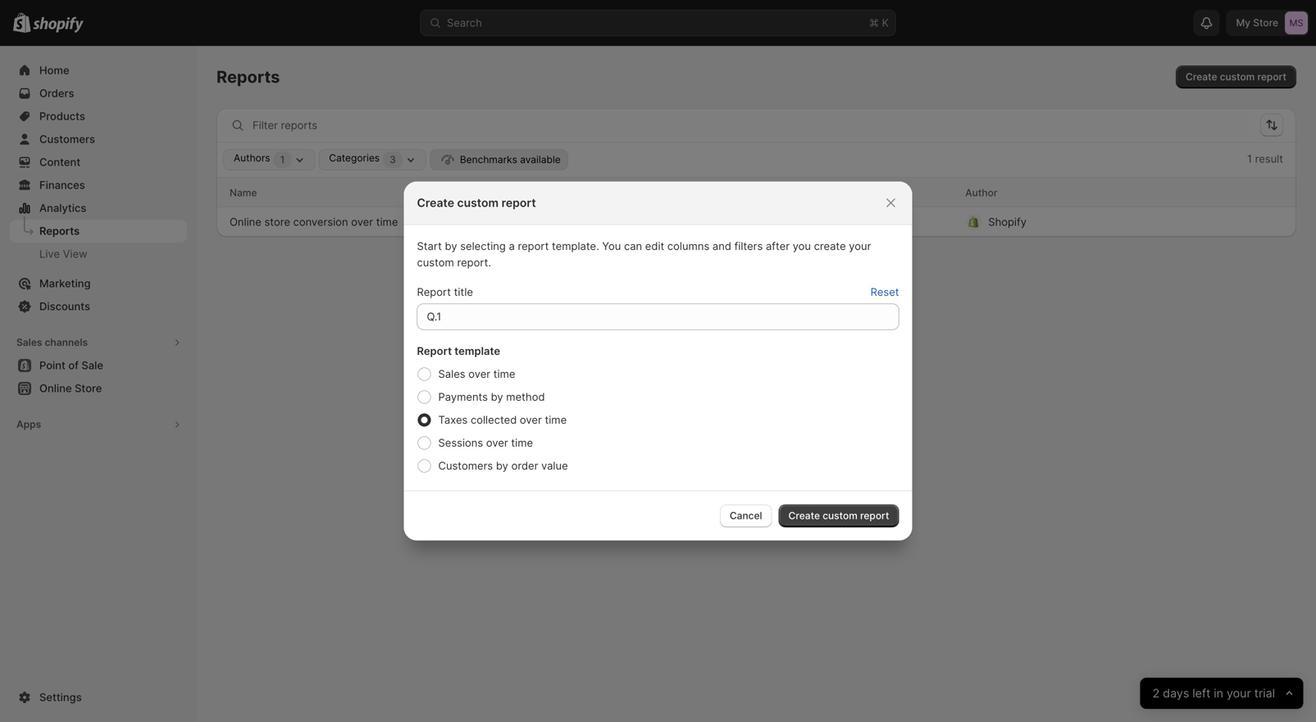Task type: locate. For each thing, give the bounding box(es) containing it.
create custom report for the rightmost create custom report button
[[1186, 71, 1287, 83]]

custom
[[1220, 71, 1255, 83], [457, 196, 499, 210], [417, 256, 454, 269], [823, 510, 858, 522]]

by for customers
[[496, 460, 508, 472]]

name
[[230, 187, 257, 199]]

1 vertical spatial sales
[[438, 368, 465, 380]]

time right conversion
[[376, 216, 398, 228]]

create
[[1186, 71, 1217, 83], [417, 196, 454, 210], [788, 510, 820, 522]]

report
[[417, 286, 451, 298], [417, 345, 452, 358]]

by up collected
[[491, 391, 503, 403]]

2 row from the top
[[216, 207, 1296, 237]]

benchmarks available button
[[430, 149, 568, 171]]

taxes
[[438, 414, 468, 426]]

can
[[624, 240, 642, 253]]

2 vertical spatial create custom report
[[788, 510, 889, 522]]

template.
[[552, 240, 599, 253]]

sales down report template on the top of page
[[438, 368, 465, 380]]

online
[[230, 216, 261, 228]]

0 vertical spatial sales
[[16, 337, 42, 349]]

by right start
[[445, 240, 457, 253]]

your
[[849, 240, 871, 253]]

settings link
[[10, 686, 187, 709]]

over right conversion
[[351, 216, 373, 228]]

create custom report
[[1186, 71, 1287, 83], [417, 196, 536, 210], [788, 510, 889, 522]]

available
[[520, 154, 561, 166]]

edit
[[645, 240, 664, 253]]

1 vertical spatial by
[[491, 391, 503, 403]]

1 horizontal spatial sales
[[438, 368, 465, 380]]

by inside start by selecting a report template. you can edit columns and filters after you create your custom report.
[[445, 240, 457, 253]]

discounts link
[[10, 295, 187, 318]]

over
[[351, 216, 373, 228], [468, 368, 490, 380], [520, 414, 542, 426], [486, 437, 508, 449]]

report left title
[[417, 286, 451, 298]]

time down 'method'
[[545, 414, 567, 426]]

1 horizontal spatial reports
[[216, 67, 280, 87]]

0 horizontal spatial create custom report button
[[779, 505, 899, 528]]

discounts
[[39, 300, 90, 313]]

custom inside start by selecting a report template. you can edit columns and filters after you create your custom report.
[[417, 256, 454, 269]]

0 vertical spatial by
[[445, 240, 457, 253]]

create
[[814, 240, 846, 253]]

2 vertical spatial by
[[496, 460, 508, 472]]

0 vertical spatial create custom report button
[[1176, 66, 1296, 89]]

1 report from the top
[[417, 286, 451, 298]]

by
[[445, 240, 457, 253], [491, 391, 503, 403], [496, 460, 508, 472]]

1 vertical spatial reports
[[39, 225, 80, 237]]

by left order at the left bottom of the page
[[496, 460, 508, 472]]

method
[[506, 391, 545, 403]]

behavior cell
[[661, 209, 800, 235]]

0 vertical spatial create
[[1186, 71, 1217, 83]]

report.
[[457, 256, 491, 269]]

sales for sales over time
[[438, 368, 465, 380]]

report
[[1257, 71, 1287, 83], [502, 196, 536, 210], [518, 240, 549, 253], [860, 510, 889, 522]]

2 horizontal spatial create
[[1186, 71, 1217, 83]]

apps
[[16, 419, 41, 431]]

reports
[[216, 67, 280, 87], [39, 225, 80, 237]]

row up behavior cell
[[216, 178, 1296, 207]]

reset
[[871, 286, 899, 298]]

shopify image
[[33, 17, 84, 33]]

view
[[63, 248, 87, 260]]

row
[[216, 178, 1296, 207], [216, 207, 1296, 237]]

report template
[[417, 345, 500, 358]]

customers by order value
[[438, 460, 568, 472]]

reports link
[[10, 220, 187, 243]]

0 vertical spatial report
[[417, 286, 451, 298]]

sales
[[16, 337, 42, 349], [438, 368, 465, 380]]

1 row from the top
[[216, 178, 1296, 207]]

1 vertical spatial report
[[417, 345, 452, 358]]

2 vertical spatial create
[[788, 510, 820, 522]]

0 horizontal spatial sales
[[16, 337, 42, 349]]

1 result
[[1247, 153, 1283, 165]]

0 vertical spatial reports
[[216, 67, 280, 87]]

conversion
[[293, 216, 348, 228]]

sales for sales channels
[[16, 337, 42, 349]]

live view link
[[10, 243, 187, 266]]

behavior
[[667, 216, 711, 228]]

2 horizontal spatial create custom report
[[1186, 71, 1287, 83]]

report left template
[[417, 345, 452, 358]]

0 vertical spatial create custom report
[[1186, 71, 1287, 83]]

2 report from the top
[[417, 345, 452, 358]]

over down 'method'
[[520, 414, 542, 426]]

1 horizontal spatial create custom report button
[[1176, 66, 1296, 89]]

1 vertical spatial create
[[417, 196, 454, 210]]

cell
[[813, 209, 952, 235]]

⌘
[[869, 16, 879, 29]]

⌘ k
[[869, 16, 889, 29]]

start by selecting a report template. you can edit columns and filters after you create your custom report.
[[417, 240, 871, 269]]

time
[[376, 216, 398, 228], [493, 368, 515, 380], [545, 414, 567, 426], [511, 437, 533, 449]]

0 horizontal spatial create custom report
[[417, 196, 536, 210]]

row up 'filters'
[[216, 207, 1296, 237]]

time up order at the left bottom of the page
[[511, 437, 533, 449]]

sales left channels
[[16, 337, 42, 349]]

create custom report button
[[1176, 66, 1296, 89], [779, 505, 899, 528]]

1 horizontal spatial create custom report
[[788, 510, 889, 522]]

result
[[1255, 153, 1283, 165]]

sales inside button
[[16, 337, 42, 349]]

live
[[39, 248, 60, 260]]

0 horizontal spatial create
[[417, 196, 454, 210]]

after
[[766, 240, 790, 253]]

over down collected
[[486, 437, 508, 449]]

sales inside create custom report dialog
[[438, 368, 465, 380]]

Report title text field
[[417, 304, 899, 330]]



Task type: vqa. For each thing, say whether or not it's contained in the screenshot.
'SEARCH'
yes



Task type: describe. For each thing, give the bounding box(es) containing it.
create custom report for bottommost create custom report button
[[788, 510, 889, 522]]

sessions
[[438, 437, 483, 449]]

search
[[447, 16, 482, 29]]

live view
[[39, 248, 87, 260]]

settings
[[39, 691, 82, 704]]

order
[[511, 460, 538, 472]]

row containing name
[[216, 178, 1296, 207]]

1
[[1247, 153, 1252, 165]]

by for payments
[[491, 391, 503, 403]]

row containing online store conversion over time
[[216, 207, 1296, 237]]

0 horizontal spatial reports
[[39, 225, 80, 237]]

selecting
[[460, 240, 506, 253]]

title
[[454, 286, 473, 298]]

payments
[[438, 391, 488, 403]]

cancel
[[730, 510, 762, 522]]

sessions over time
[[438, 437, 533, 449]]

over down template
[[468, 368, 490, 380]]

store
[[264, 216, 290, 228]]

author button
[[965, 185, 998, 201]]

cancel button
[[720, 505, 772, 528]]

channels
[[45, 337, 88, 349]]

customers
[[438, 460, 493, 472]]

time inside list of reports table
[[376, 216, 398, 228]]

by for start
[[445, 240, 457, 253]]

report title
[[417, 286, 473, 298]]

columns
[[667, 240, 710, 253]]

apps button
[[10, 413, 187, 436]]

and
[[713, 240, 731, 253]]

list of reports table
[[216, 178, 1296, 237]]

name button
[[230, 185, 257, 201]]

online store conversion over time
[[230, 216, 398, 228]]

template
[[455, 345, 500, 358]]

over inside list of reports table
[[351, 216, 373, 228]]

analytics link
[[10, 197, 187, 220]]

k
[[882, 16, 889, 29]]

reset button
[[861, 281, 909, 304]]

filters
[[734, 240, 763, 253]]

benchmarks
[[460, 154, 517, 166]]

1 vertical spatial create custom report
[[417, 196, 536, 210]]

sales channels
[[16, 337, 88, 349]]

online store conversion over time link
[[230, 214, 398, 230]]

sales over time
[[438, 368, 515, 380]]

analytics
[[39, 202, 86, 214]]

report inside start by selecting a report template. you can edit columns and filters after you create your custom report.
[[518, 240, 549, 253]]

report for report template
[[417, 345, 452, 358]]

taxes collected over time
[[438, 414, 567, 426]]

you
[[602, 240, 621, 253]]

1 vertical spatial create custom report button
[[779, 505, 899, 528]]

a
[[509, 240, 515, 253]]

1 horizontal spatial create
[[788, 510, 820, 522]]

home
[[39, 64, 69, 77]]

time up "payments by method"
[[493, 368, 515, 380]]

value
[[541, 460, 568, 472]]

benchmarks available
[[460, 154, 561, 166]]

create custom report dialog
[[0, 182, 1316, 541]]

start
[[417, 240, 442, 253]]

sales channels button
[[10, 331, 187, 354]]

collected
[[471, 414, 517, 426]]

you
[[793, 240, 811, 253]]

report for report title
[[417, 286, 451, 298]]

home link
[[10, 59, 187, 82]]

shopify
[[988, 216, 1027, 228]]

shopify cell
[[965, 209, 1244, 235]]

payments by method
[[438, 391, 545, 403]]

author
[[965, 187, 998, 199]]



